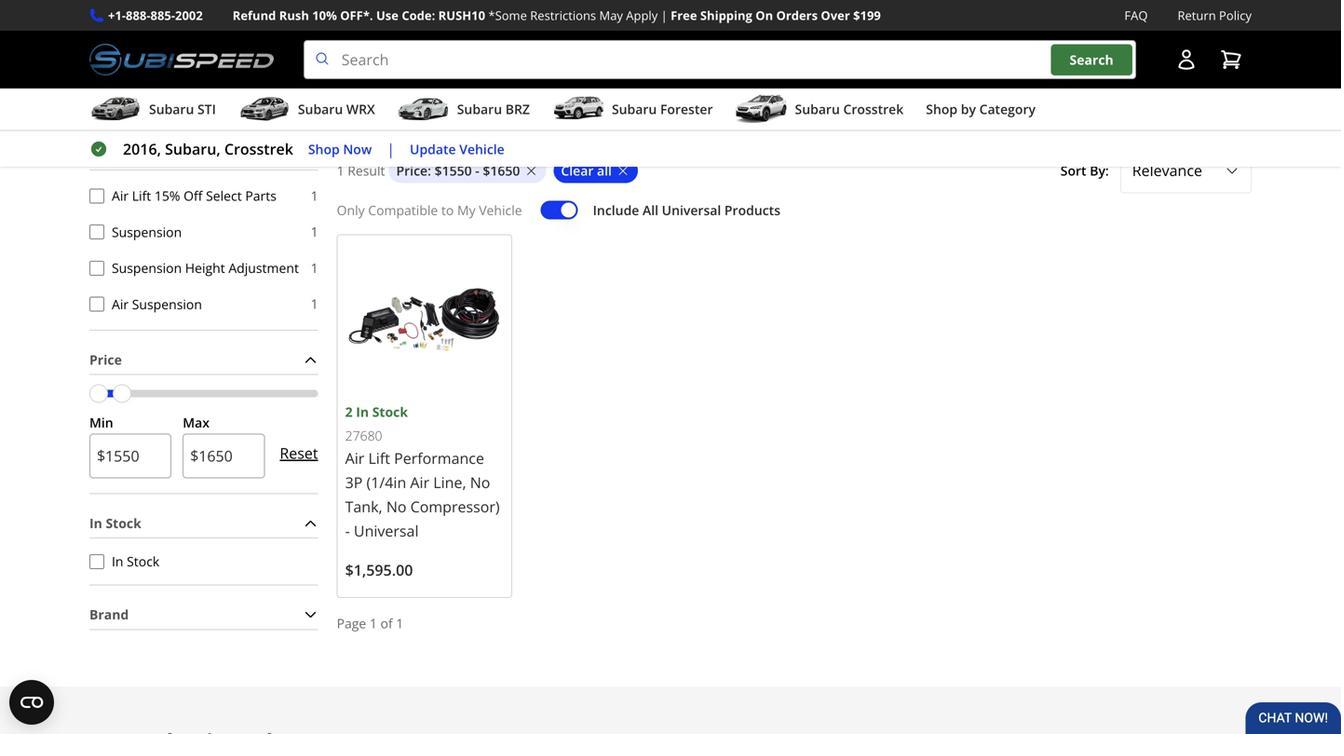 Task type: vqa. For each thing, say whether or not it's contained in the screenshot.
2014-
no



Task type: describe. For each thing, give the bounding box(es) containing it.
restrictions
[[530, 7, 596, 24]]

$1650
[[483, 162, 520, 179]]

faq link
[[1125, 6, 1148, 25]]

subaru for subaru brz
[[457, 100, 502, 118]]

performance
[[394, 448, 484, 468]]

subaru for subaru forester
[[612, 100, 657, 118]]

category
[[980, 100, 1036, 118]]

a subaru brz thumbnail image image
[[398, 95, 450, 123]]

subaru sti
[[149, 100, 216, 118]]

rush10
[[438, 7, 485, 24]]

subaru forester button
[[552, 92, 713, 130]]

a subaru sti thumbnail image image
[[89, 95, 142, 123]]

sale
[[235, 38, 263, 58]]

return policy
[[1178, 7, 1252, 24]]

subaru for subaru sti
[[149, 100, 194, 118]]

air right air lift 15% off select parts button
[[112, 187, 129, 205]]

suspension for suspension height adjustment
[[112, 259, 182, 277]]

reset
[[280, 443, 318, 463]]

3p
[[345, 472, 363, 492]]

- inside 2 in stock 27680 air lift performance 3p (1/4in air line, no tank, no compressor) - universal
[[345, 521, 350, 541]]

code:
[[402, 7, 435, 24]]

suspension height adjustment
[[112, 259, 299, 277]]

maximum slider
[[113, 384, 131, 403]]

include all universal products
[[593, 201, 781, 219]]

10%
[[312, 7, 337, 24]]

to
[[442, 201, 454, 219]]

1 horizontal spatial in
[[112, 553, 123, 570]]

of
[[381, 614, 393, 632]]

forester
[[661, 100, 713, 118]]

ends
[[267, 38, 301, 58]]

search button
[[1051, 44, 1133, 75]]

subaru sti button
[[89, 92, 216, 130]]

shop for shop now
[[308, 140, 340, 158]]

in stock button
[[89, 509, 318, 538]]

price
[[89, 351, 122, 368]]

0 vertical spatial -
[[475, 162, 480, 179]]

subaru wrx button
[[238, 92, 375, 130]]

vehicle inside button
[[460, 140, 505, 158]]

policy
[[1220, 7, 1252, 24]]

clear
[[561, 162, 594, 179]]

2016,
[[123, 139, 161, 159]]

shop now
[[308, 140, 372, 158]]

2016, subaru, crosstrek
[[123, 139, 293, 159]]

Suspension Height Adjustment button
[[89, 261, 104, 276]]

compatible
[[368, 201, 438, 219]]

in stock inside dropdown button
[[89, 514, 141, 532]]

1 horizontal spatial |
[[661, 7, 668, 24]]

wrx
[[346, 100, 375, 118]]

subispeed logo image
[[89, 40, 274, 79]]

free
[[671, 7, 697, 24]]

shop for shop featured products
[[543, 85, 597, 115]]

Select... button
[[1121, 148, 1252, 193]]

888-
[[126, 7, 151, 24]]

stock inside dropdown button
[[106, 514, 141, 532]]

subaru forester
[[612, 100, 713, 118]]

air lift 15% off select parts
[[112, 187, 277, 205]]

max
[[183, 414, 210, 431]]

2002
[[175, 7, 203, 24]]

stock inside 2 in stock 27680 air lift performance 3p (1/4in air line, no tank, no compressor) - universal
[[372, 403, 408, 421]]

over
[[821, 7, 850, 24]]

category button
[[89, 141, 318, 169]]

1 result
[[337, 162, 385, 179]]

my
[[457, 201, 476, 219]]

1 vertical spatial |
[[387, 139, 395, 159]]

15%
[[155, 187, 180, 205]]

search
[[1070, 51, 1114, 68]]

1 vertical spatial no
[[386, 497, 407, 517]]

Air Suspension button
[[89, 297, 104, 312]]

shop featured products
[[543, 85, 798, 115]]

page 1 of 1
[[337, 614, 404, 632]]

on
[[756, 7, 773, 24]]

2 vertical spatial stock
[[127, 553, 160, 570]]

27680
[[345, 426, 383, 444]]

by
[[961, 100, 976, 118]]

update
[[410, 140, 456, 158]]

shop by category button
[[926, 92, 1036, 130]]

1 vertical spatial in stock
[[112, 553, 160, 570]]

1 vertical spatial vehicle
[[479, 201, 522, 219]]

In Stock button
[[89, 554, 104, 569]]

1 vertical spatial crosstrek
[[224, 139, 293, 159]]



Task type: locate. For each thing, give the bounding box(es) containing it.
in right 2
[[356, 403, 369, 421]]

shop now link
[[308, 139, 372, 160]]

a subaru wrx thumbnail image image
[[238, 95, 291, 123]]

+1-
[[108, 7, 126, 24]]

sale ends 3/21
[[235, 38, 336, 58]]

3 subaru from the left
[[457, 100, 502, 118]]

0 horizontal spatial shop
[[308, 140, 340, 158]]

air
[[112, 187, 129, 205], [112, 295, 129, 313], [345, 448, 365, 468], [410, 472, 430, 492]]

orders
[[777, 7, 818, 24]]

| right now
[[387, 139, 395, 159]]

lift inside 2 in stock 27680 air lift performance 3p (1/4in air line, no tank, no compressor) - universal
[[368, 448, 390, 468]]

subaru left wrx
[[298, 100, 343, 118]]

0 horizontal spatial no
[[386, 497, 407, 517]]

| left free
[[661, 7, 668, 24]]

a subaru forester thumbnail image image
[[552, 95, 605, 123]]

1 vertical spatial suspension
[[112, 259, 182, 277]]

shop left by
[[926, 100, 958, 118]]

rush
[[279, 7, 309, 24]]

suspension down 15%
[[112, 223, 182, 241]]

air lift performance 3p (1/4in air line, no tank, no compressor) - universal image
[[345, 243, 504, 402]]

compressor)
[[411, 497, 500, 517]]

5 subaru from the left
[[795, 100, 840, 118]]

air right the air suspension button
[[112, 295, 129, 313]]

subaru inside "dropdown button"
[[457, 100, 502, 118]]

0 vertical spatial lift
[[132, 187, 151, 205]]

1 vertical spatial lift
[[368, 448, 390, 468]]

1 horizontal spatial universal
[[662, 201, 721, 219]]

select... image
[[1225, 163, 1240, 178]]

in inside 2 in stock 27680 air lift performance 3p (1/4in air line, no tank, no compressor) - universal
[[356, 403, 369, 421]]

sort
[[1061, 162, 1087, 179]]

universal
[[662, 201, 721, 219], [354, 521, 419, 541]]

brand
[[89, 606, 129, 623]]

products
[[725, 201, 781, 219]]

apply
[[626, 7, 658, 24]]

shipping
[[701, 7, 753, 24]]

update vehicle button
[[410, 139, 505, 160]]

vehicle right my
[[479, 201, 522, 219]]

2 in stock 27680 air lift performance 3p (1/4in air line, no tank, no compressor) - universal
[[345, 403, 500, 541]]

0 vertical spatial in
[[356, 403, 369, 421]]

subaru inside "dropdown button"
[[612, 100, 657, 118]]

sort by:
[[1061, 162, 1109, 179]]

subaru right 'a subaru crosstrek thumbnail image'
[[795, 100, 840, 118]]

in up in stock 'button'
[[89, 514, 102, 532]]

2
[[345, 403, 353, 421]]

- left $1650
[[475, 162, 480, 179]]

category
[[89, 146, 148, 164]]

universal right all
[[662, 201, 721, 219]]

tank,
[[345, 497, 383, 517]]

height
[[185, 259, 225, 277]]

0 horizontal spatial in
[[89, 514, 102, 532]]

suspension up 'air suspension'
[[112, 259, 182, 277]]

in right in stock 'button'
[[112, 553, 123, 570]]

subaru
[[149, 100, 194, 118], [298, 100, 343, 118], [457, 100, 502, 118], [612, 100, 657, 118], [795, 100, 840, 118]]

0 vertical spatial stock
[[372, 403, 408, 421]]

0 vertical spatial no
[[470, 472, 490, 492]]

subaru left sti
[[149, 100, 194, 118]]

subaru brz
[[457, 100, 530, 118]]

price: $1550 - $1650
[[396, 162, 520, 179]]

off
[[184, 187, 203, 205]]

stock up the 27680
[[372, 403, 408, 421]]

2 vertical spatial in
[[112, 553, 123, 570]]

stock right in stock 'button'
[[127, 553, 160, 570]]

in stock right in stock 'button'
[[112, 553, 160, 570]]

0 vertical spatial vehicle
[[460, 140, 505, 158]]

Suspension button
[[89, 225, 104, 239]]

minimum slider
[[89, 384, 108, 403]]

crosstrek
[[844, 100, 904, 118], [224, 139, 293, 159]]

0 vertical spatial suspension
[[112, 223, 182, 241]]

subaru for subaru wrx
[[298, 100, 343, 118]]

select
[[206, 187, 242, 205]]

stock down min text field at bottom
[[106, 514, 141, 532]]

shop inside dropdown button
[[926, 100, 958, 118]]

lift left 15%
[[132, 187, 151, 205]]

shop
[[543, 85, 597, 115], [926, 100, 958, 118], [308, 140, 340, 158]]

subaru crosstrek
[[795, 100, 904, 118]]

- down tank, at bottom
[[345, 521, 350, 541]]

result
[[348, 162, 385, 179]]

air up the '3p' on the left bottom
[[345, 448, 365, 468]]

0 vertical spatial crosstrek
[[844, 100, 904, 118]]

1 vertical spatial in
[[89, 514, 102, 532]]

parts
[[245, 187, 277, 205]]

universal down tank, at bottom
[[354, 521, 419, 541]]

price:
[[396, 162, 431, 179]]

2 vertical spatial suspension
[[132, 295, 202, 313]]

crosstrek inside dropdown button
[[844, 100, 904, 118]]

return policy link
[[1178, 6, 1252, 25]]

1
[[337, 162, 344, 179], [311, 187, 318, 204], [311, 223, 318, 240], [311, 259, 318, 277], [311, 295, 318, 313], [370, 614, 377, 632], [396, 614, 404, 632]]

featured
[[603, 85, 696, 115]]

brz
[[506, 100, 530, 118]]

0 horizontal spatial |
[[387, 139, 395, 159]]

1 vertical spatial -
[[345, 521, 350, 541]]

adjustment
[[229, 259, 299, 277]]

1 horizontal spatial shop
[[543, 85, 597, 115]]

reset button
[[280, 431, 318, 476]]

no right the line,
[[470, 472, 490, 492]]

products
[[702, 85, 798, 115]]

subaru wrx
[[298, 100, 375, 118]]

all
[[643, 201, 659, 219]]

+1-888-885-2002
[[108, 7, 203, 24]]

Min text field
[[89, 434, 172, 478]]

1 vertical spatial stock
[[106, 514, 141, 532]]

1 horizontal spatial crosstrek
[[844, 100, 904, 118]]

subaru brz button
[[398, 92, 530, 130]]

air left the line,
[[410, 472, 430, 492]]

by:
[[1090, 162, 1109, 179]]

0 horizontal spatial lift
[[132, 187, 151, 205]]

universal inside 2 in stock 27680 air lift performance 3p (1/4in air line, no tank, no compressor) - universal
[[354, 521, 419, 541]]

2 horizontal spatial shop
[[926, 100, 958, 118]]

1 horizontal spatial no
[[470, 472, 490, 492]]

+1-888-885-2002 link
[[108, 6, 203, 25]]

only compatible to my vehicle
[[337, 201, 522, 219]]

0 vertical spatial in stock
[[89, 514, 141, 532]]

0 vertical spatial |
[[661, 7, 668, 24]]

0 horizontal spatial -
[[345, 521, 350, 541]]

4 subaru from the left
[[612, 100, 657, 118]]

include
[[593, 201, 639, 219]]

1 subaru from the left
[[149, 100, 194, 118]]

(1/4in
[[367, 472, 406, 492]]

suspension down height
[[132, 295, 202, 313]]

0 vertical spatial universal
[[662, 201, 721, 219]]

only
[[337, 201, 365, 219]]

1 horizontal spatial -
[[475, 162, 480, 179]]

sti
[[197, 100, 216, 118]]

$1,595.00
[[345, 560, 413, 580]]

vehicle up $1650
[[460, 140, 505, 158]]

suspension for suspension
[[112, 223, 182, 241]]

subaru for subaru crosstrek
[[795, 100, 840, 118]]

air suspension
[[112, 295, 202, 313]]

button image
[[1176, 49, 1198, 71]]

use
[[376, 7, 399, 24]]

subaru,
[[165, 139, 221, 159]]

Max text field
[[183, 434, 265, 478]]

subaru left forester
[[612, 100, 657, 118]]

all
[[597, 162, 612, 179]]

now
[[343, 140, 372, 158]]

shop left now
[[308, 140, 340, 158]]

search input field
[[303, 40, 1137, 79]]

*some
[[489, 7, 527, 24]]

2 subaru from the left
[[298, 100, 343, 118]]

0 horizontal spatial universal
[[354, 521, 419, 541]]

1 vertical spatial universal
[[354, 521, 419, 541]]

lift
[[132, 187, 151, 205], [368, 448, 390, 468]]

min
[[89, 414, 113, 431]]

885-
[[150, 7, 175, 24]]

a subaru crosstrek thumbnail image image
[[736, 95, 788, 123]]

in inside dropdown button
[[89, 514, 102, 532]]

off*.
[[340, 7, 373, 24]]

subaru left brz
[[457, 100, 502, 118]]

$199
[[854, 7, 881, 24]]

shop for shop by category
[[926, 100, 958, 118]]

3/21
[[305, 38, 336, 58]]

in stock up in stock 'button'
[[89, 514, 141, 532]]

return
[[1178, 7, 1216, 24]]

subaru crosstrek button
[[736, 92, 904, 130]]

faq
[[1125, 7, 1148, 24]]

shop by category
[[926, 100, 1036, 118]]

refund rush 10% off*. use code: rush10 *some restrictions may apply | free shipping on orders over $199
[[233, 7, 881, 24]]

-
[[475, 162, 480, 179], [345, 521, 350, 541]]

Air Lift 15% Off Select Parts button
[[89, 188, 104, 203]]

shop right brz
[[543, 85, 597, 115]]

|
[[661, 7, 668, 24], [387, 139, 395, 159]]

price button
[[89, 346, 318, 374]]

page
[[337, 614, 366, 632]]

clear all
[[561, 162, 612, 179]]

lift up (1/4in
[[368, 448, 390, 468]]

in
[[356, 403, 369, 421], [89, 514, 102, 532], [112, 553, 123, 570]]

no down (1/4in
[[386, 497, 407, 517]]

2 horizontal spatial in
[[356, 403, 369, 421]]

$1550
[[435, 162, 472, 179]]

open widget image
[[9, 680, 54, 725]]

0 horizontal spatial crosstrek
[[224, 139, 293, 159]]

1 horizontal spatial lift
[[368, 448, 390, 468]]



